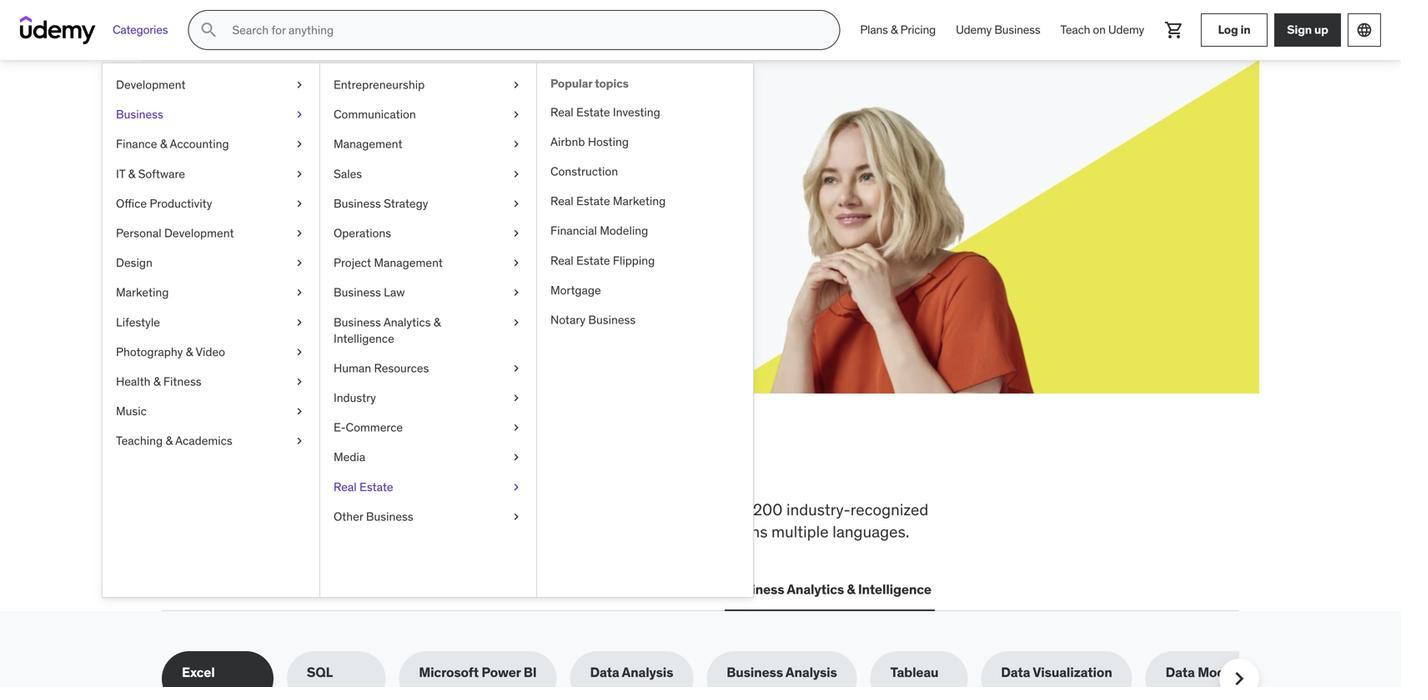 Task type: vqa. For each thing, say whether or not it's contained in the screenshot.
$13.99 within 'Courses from $13.99 | Learn skills when and where it suits you. Sale ends Dec 21. 2 days left!'
no



Task type: describe. For each thing, give the bounding box(es) containing it.
xsmall image for entrepreneurship
[[510, 77, 523, 93]]

real for real estate marketing
[[551, 194, 574, 209]]

0 vertical spatial in
[[1241, 22, 1251, 37]]

for inside covering critical workplace skills to technical topics, including prep content for over 200 industry-recognized certifications, our catalog supports well-rounded professional development and spans multiple languages.
[[696, 500, 715, 520]]

0 vertical spatial skills
[[276, 445, 366, 488]]

xsmall image for office productivity
[[293, 196, 306, 212]]

intelligence for the business analytics & intelligence link
[[334, 331, 394, 346]]

sales
[[334, 166, 362, 181]]

expand
[[222, 174, 267, 191]]

xsmall image for other business
[[510, 509, 523, 525]]

estate for flipping
[[577, 253, 610, 268]]

place
[[630, 445, 717, 488]]

it certifications
[[300, 581, 398, 598]]

data for data analysis
[[590, 664, 620, 681]]

1 vertical spatial management
[[374, 255, 443, 270]]

real estate element
[[536, 63, 753, 597]]

photography & video
[[116, 344, 225, 359]]

data for data modeling
[[1166, 664, 1195, 681]]

xsmall image for teaching & academics
[[293, 433, 306, 449]]

business analytics & intelligence for business analytics & intelligence button
[[728, 581, 932, 598]]

analytics for business analytics & intelligence button
[[787, 581, 844, 598]]

xsmall image for real estate
[[510, 479, 523, 496]]

a
[[383, 174, 390, 191]]

topic filters element
[[162, 652, 1277, 687]]

dec
[[316, 193, 339, 210]]

certifications
[[314, 581, 398, 598]]

teaching
[[116, 434, 163, 449]]

xsmall image for finance & accounting
[[293, 136, 306, 152]]

real for real estate flipping
[[551, 253, 574, 268]]

it & software link
[[103, 159, 320, 189]]

construction link
[[537, 157, 753, 187]]

shopping cart with 0 items image
[[1165, 20, 1185, 40]]

xsmall image for sales
[[510, 166, 523, 182]]

sql
[[307, 664, 333, 681]]

xsmall image for lifestyle
[[293, 314, 306, 331]]

real estate link
[[320, 472, 536, 502]]

rounded
[[446, 522, 505, 542]]

business inside topic filters element
[[727, 664, 783, 681]]

the
[[217, 445, 270, 488]]

investing
[[613, 105, 661, 120]]

plans & pricing link
[[850, 10, 946, 50]]

modeling for financial modeling
[[600, 223, 648, 238]]

content
[[638, 500, 692, 520]]

it for it certifications
[[300, 581, 311, 598]]

& for academics
[[166, 434, 173, 449]]

skills inside covering critical workplace skills to technical topics, including prep content for over 200 industry-recognized certifications, our catalog supports well-rounded professional development and spans multiple languages.
[[357, 500, 392, 520]]

development
[[599, 522, 692, 542]]

& for accounting
[[160, 137, 167, 152]]

e-commerce
[[334, 420, 403, 435]]

development for web
[[196, 581, 280, 598]]

real estate investing
[[551, 105, 661, 120]]

sign
[[1288, 22, 1312, 37]]

industry
[[334, 390, 376, 406]]

real estate flipping
[[551, 253, 655, 268]]

excel
[[182, 664, 215, 681]]

xsmall image for personal development
[[293, 225, 306, 242]]

microsoft power bi
[[419, 664, 537, 681]]

intelligence for business analytics & intelligence button
[[858, 581, 932, 598]]

languages.
[[833, 522, 910, 542]]

xsmall image for business analytics & intelligence
[[510, 314, 523, 331]]

$12.99
[[222, 193, 262, 210]]

log in
[[1219, 22, 1251, 37]]

prep
[[601, 500, 634, 520]]

teaching & academics link
[[103, 426, 320, 456]]

catalog
[[289, 522, 341, 542]]

xsmall image for business
[[293, 106, 306, 123]]

finance
[[116, 137, 157, 152]]

business inside real estate "element"
[[589, 312, 636, 327]]

1 udemy from the left
[[956, 22, 992, 37]]

data modeling
[[1166, 664, 1257, 681]]

operations link
[[320, 219, 536, 248]]

science
[[539, 581, 589, 598]]

recognized
[[851, 500, 929, 520]]

xsmall image for music
[[293, 403, 306, 420]]

lifestyle link
[[103, 308, 320, 337]]

xsmall image for it & software
[[293, 166, 306, 182]]

& down business law link at the left top
[[434, 315, 441, 330]]

airbnb hosting
[[551, 134, 629, 149]]

xsmall image for communication
[[510, 106, 523, 123]]

xsmall image for management
[[510, 136, 523, 152]]

data science button
[[504, 570, 592, 610]]

power
[[482, 664, 521, 681]]

human
[[334, 361, 371, 376]]

web development button
[[162, 570, 283, 610]]

human resources
[[334, 361, 429, 376]]

data for data science
[[507, 581, 537, 598]]

business analytics & intelligence link
[[320, 308, 536, 354]]

Search for anything text field
[[229, 16, 820, 44]]

well-
[[412, 522, 446, 542]]

office productivity
[[116, 196, 212, 211]]

notary business link
[[537, 305, 753, 335]]

industry link
[[320, 383, 536, 413]]

business strategy link
[[320, 189, 536, 219]]

real estate marketing link
[[537, 187, 753, 216]]

data visualization
[[1001, 664, 1113, 681]]

music
[[116, 404, 147, 419]]

modeling for data modeling
[[1198, 664, 1257, 681]]

xsmall image for business strategy
[[510, 196, 523, 212]]

health & fitness
[[116, 374, 202, 389]]

xsmall image for project management
[[510, 255, 523, 271]]

other business
[[334, 509, 414, 524]]

tableau
[[891, 664, 939, 681]]

starting
[[440, 174, 488, 191]]

lifestyle
[[116, 315, 160, 330]]

0 vertical spatial management
[[334, 137, 403, 152]]

fitness
[[163, 374, 202, 389]]

airbnb
[[551, 134, 585, 149]]

spans
[[726, 522, 768, 542]]

business analytics & intelligence for the business analytics & intelligence link
[[334, 315, 441, 346]]

plans
[[860, 22, 888, 37]]

xsmall image for media
[[510, 449, 523, 466]]

to
[[396, 500, 410, 520]]

marketing inside the real estate marketing link
[[613, 194, 666, 209]]

mortgage link
[[537, 276, 753, 305]]

business link
[[103, 100, 320, 129]]

health & fitness link
[[103, 367, 320, 397]]

1 vertical spatial in
[[525, 445, 558, 488]]

workplace
[[280, 500, 353, 520]]

including
[[533, 500, 597, 520]]

sign up link
[[1275, 13, 1342, 47]]

notary
[[551, 312, 586, 327]]

health
[[116, 374, 151, 389]]

you
[[373, 445, 433, 488]]

mortgage
[[551, 283, 601, 298]]

project management link
[[320, 248, 536, 278]]

teach on udemy link
[[1051, 10, 1155, 50]]

covering
[[162, 500, 225, 520]]

xsmall image for health & fitness
[[293, 374, 306, 390]]

through
[[265, 193, 312, 210]]

0 vertical spatial your
[[346, 133, 406, 167]]



Task type: locate. For each thing, give the bounding box(es) containing it.
skills up supports
[[357, 500, 392, 520]]

certifications,
[[162, 522, 258, 542]]

supports
[[345, 522, 408, 542]]

1 horizontal spatial analytics
[[787, 581, 844, 598]]

& right plans
[[891, 22, 898, 37]]

real up financial
[[551, 194, 574, 209]]

0 horizontal spatial for
[[302, 133, 341, 167]]

1 horizontal spatial for
[[696, 500, 715, 520]]

xsmall image inside marketing link
[[293, 285, 306, 301]]

in right log
[[1241, 22, 1251, 37]]

it left certifications
[[300, 581, 311, 598]]

1 vertical spatial communication
[[609, 581, 708, 598]]

marketing down "construction" 'link'
[[613, 194, 666, 209]]

& left video
[[186, 344, 193, 359]]

up
[[1315, 22, 1329, 37]]

real down financial
[[551, 253, 574, 268]]

analytics down law
[[384, 315, 431, 330]]

in up the including
[[525, 445, 558, 488]]

for up potential
[[302, 133, 341, 167]]

xsmall image inside entrepreneurship link
[[510, 77, 523, 93]]

1 horizontal spatial your
[[346, 133, 406, 167]]

xsmall image inside music "link"
[[293, 403, 306, 420]]

2 analysis from the left
[[786, 664, 837, 681]]

communication for communication link
[[334, 107, 416, 122]]

potential
[[299, 174, 352, 191]]

data right bi
[[590, 664, 620, 681]]

1 vertical spatial for
[[696, 500, 715, 520]]

2 udemy from the left
[[1109, 22, 1145, 37]]

xsmall image inside media link
[[510, 449, 523, 466]]

xsmall image inside the photography & video link
[[293, 344, 306, 360]]

business analysis
[[727, 664, 837, 681]]

microsoft
[[419, 664, 479, 681]]

development
[[116, 77, 186, 92], [164, 226, 234, 241], [196, 581, 280, 598]]

1 vertical spatial intelligence
[[858, 581, 932, 598]]

log in link
[[1201, 13, 1268, 47]]

1 horizontal spatial modeling
[[1198, 664, 1257, 681]]

data analysis
[[590, 664, 674, 681]]

our
[[262, 522, 285, 542]]

xsmall image inside health & fitness link
[[293, 374, 306, 390]]

intelligence up human
[[334, 331, 394, 346]]

2 vertical spatial development
[[196, 581, 280, 598]]

it inside "button"
[[300, 581, 311, 598]]

professional
[[509, 522, 596, 542]]

udemy business
[[956, 22, 1041, 37]]

your up through
[[270, 174, 296, 191]]

1 vertical spatial development
[[164, 226, 234, 241]]

1 horizontal spatial intelligence
[[858, 581, 932, 598]]

estate down popular topics
[[577, 105, 610, 120]]

hosting
[[588, 134, 629, 149]]

office
[[116, 196, 147, 211]]

1 vertical spatial marketing
[[116, 285, 169, 300]]

bi
[[524, 664, 537, 681]]

entrepreneurship link
[[320, 70, 536, 100]]

choose a language image
[[1357, 22, 1373, 38]]

& inside "link"
[[166, 434, 173, 449]]

xsmall image for business law
[[510, 285, 523, 301]]

udemy right the on at the right of the page
[[1109, 22, 1145, 37]]

xsmall image inside human resources link
[[510, 360, 523, 377]]

development for personal
[[164, 226, 234, 241]]

0 horizontal spatial udemy
[[956, 22, 992, 37]]

development inside web development button
[[196, 581, 280, 598]]

xsmall image inside the it & software link
[[293, 166, 306, 182]]

productivity
[[150, 196, 212, 211]]

xsmall image for human resources
[[510, 360, 523, 377]]

on
[[1093, 22, 1106, 37]]

business inside button
[[728, 581, 785, 598]]

xsmall image inside industry link
[[510, 390, 523, 406]]

xsmall image inside the business analytics & intelligence link
[[510, 314, 523, 331]]

0 vertical spatial communication
[[334, 107, 416, 122]]

xsmall image inside personal development link
[[293, 225, 306, 242]]

at
[[492, 174, 503, 191]]

xsmall image for marketing
[[293, 285, 306, 301]]

0 vertical spatial intelligence
[[334, 331, 394, 346]]

skills
[[276, 445, 366, 488], [357, 500, 392, 520]]

0 horizontal spatial in
[[525, 445, 558, 488]]

communication for communication button in the bottom of the page
[[609, 581, 708, 598]]

0 horizontal spatial your
[[270, 174, 296, 191]]

estate up other business in the bottom of the page
[[360, 480, 393, 495]]

xsmall image inside 'finance & accounting' link
[[293, 136, 306, 152]]

& for fitness
[[153, 374, 161, 389]]

1 vertical spatial your
[[270, 174, 296, 191]]

web development
[[165, 581, 280, 598]]

0 vertical spatial marketing
[[613, 194, 666, 209]]

analytics for the business analytics & intelligence link
[[384, 315, 431, 330]]

&
[[891, 22, 898, 37], [160, 137, 167, 152], [128, 166, 135, 181], [434, 315, 441, 330], [186, 344, 193, 359], [153, 374, 161, 389], [166, 434, 173, 449], [847, 581, 856, 598]]

xsmall image for photography & video
[[293, 344, 306, 360]]

1 vertical spatial skills
[[357, 500, 392, 520]]

xsmall image
[[510, 77, 523, 93], [293, 136, 306, 152], [510, 136, 523, 152], [293, 166, 306, 182], [293, 196, 306, 212], [510, 196, 523, 212], [510, 225, 523, 242], [293, 314, 306, 331], [510, 314, 523, 331], [510, 360, 523, 377], [293, 374, 306, 390], [510, 390, 523, 406], [293, 403, 306, 420], [510, 420, 523, 436], [510, 479, 523, 496]]

business
[[995, 22, 1041, 37], [116, 107, 163, 122], [334, 196, 381, 211], [334, 285, 381, 300], [589, 312, 636, 327], [334, 315, 381, 330], [366, 509, 414, 524], [728, 581, 785, 598], [727, 664, 783, 681]]

0 horizontal spatial communication
[[334, 107, 416, 122]]

analytics inside business analytics & intelligence
[[384, 315, 431, 330]]

0 horizontal spatial it
[[116, 166, 125, 181]]

0 horizontal spatial modeling
[[600, 223, 648, 238]]

xsmall image inside 'operations' link
[[510, 225, 523, 242]]

xsmall image for development
[[293, 77, 306, 93]]

business analytics & intelligence down multiple
[[728, 581, 932, 598]]

popular topics
[[551, 76, 629, 91]]

marketing up lifestyle
[[116, 285, 169, 300]]

xsmall image inside other business link
[[510, 509, 523, 525]]

real inside "link"
[[551, 253, 574, 268]]

intelligence inside button
[[858, 581, 932, 598]]

data inside data science button
[[507, 581, 537, 598]]

e-commerce link
[[320, 413, 536, 443]]

media
[[334, 450, 366, 465]]

& down languages.
[[847, 581, 856, 598]]

1 vertical spatial modeling
[[1198, 664, 1257, 681]]

0 horizontal spatial analysis
[[622, 664, 674, 681]]

analysis for business analysis
[[786, 664, 837, 681]]

analytics
[[384, 315, 431, 330], [787, 581, 844, 598]]

xsmall image inside lifestyle 'link'
[[293, 314, 306, 331]]

management up law
[[374, 255, 443, 270]]

0 vertical spatial business analytics & intelligence
[[334, 315, 441, 346]]

communication inside button
[[609, 581, 708, 598]]

real estate investing link
[[537, 97, 753, 127]]

xsmall image inside business strategy link
[[510, 196, 523, 212]]

marketing inside marketing link
[[116, 285, 169, 300]]

it for it & software
[[116, 166, 125, 181]]

business analytics & intelligence
[[334, 315, 441, 346], [728, 581, 932, 598]]

estate for investing
[[577, 105, 610, 120]]

udemy business link
[[946, 10, 1051, 50]]

analytics down multiple
[[787, 581, 844, 598]]

communication
[[334, 107, 416, 122], [609, 581, 708, 598]]

management up sales
[[334, 137, 403, 152]]

1 horizontal spatial communication
[[609, 581, 708, 598]]

xsmall image for operations
[[510, 225, 523, 242]]

management link
[[320, 129, 536, 159]]

design link
[[103, 248, 320, 278]]

development down categories dropdown button
[[116, 77, 186, 92]]

intelligence down languages.
[[858, 581, 932, 598]]

for inside skills for your future expand your potential with a course. starting at just $12.99 through dec 15.
[[302, 133, 341, 167]]

for
[[302, 133, 341, 167], [696, 500, 715, 520]]

personal development link
[[103, 219, 320, 248]]

15.
[[343, 193, 359, 210]]

business strategy
[[334, 196, 428, 211]]

development link
[[103, 70, 320, 100]]

management
[[334, 137, 403, 152], [374, 255, 443, 270]]

& right finance
[[160, 137, 167, 152]]

0 horizontal spatial analytics
[[384, 315, 431, 330]]

need
[[439, 445, 519, 488]]

0 horizontal spatial intelligence
[[334, 331, 394, 346]]

communication down development
[[609, 581, 708, 598]]

modeling inside topic filters element
[[1198, 664, 1257, 681]]

development inside development link
[[116, 77, 186, 92]]

human resources link
[[320, 354, 536, 383]]

teach
[[1061, 22, 1091, 37]]

topics
[[595, 76, 629, 91]]

data science
[[507, 581, 589, 598]]

xsmall image inside business law link
[[510, 285, 523, 301]]

other business link
[[320, 502, 536, 532]]

with
[[355, 174, 380, 191]]

all
[[162, 445, 211, 488]]

& right teaching
[[166, 434, 173, 449]]

analysis for data analysis
[[622, 664, 674, 681]]

xsmall image inside project management link
[[510, 255, 523, 271]]

covering critical workplace skills to technical topics, including prep content for over 200 industry-recognized certifications, our catalog supports well-rounded professional development and spans multiple languages.
[[162, 500, 929, 542]]

0 vertical spatial analytics
[[384, 315, 431, 330]]

1 vertical spatial business analytics & intelligence
[[728, 581, 932, 598]]

0 vertical spatial development
[[116, 77, 186, 92]]

teach on udemy
[[1061, 22, 1145, 37]]

xsmall image
[[293, 77, 306, 93], [293, 106, 306, 123], [510, 106, 523, 123], [510, 166, 523, 182], [293, 225, 306, 242], [293, 255, 306, 271], [510, 255, 523, 271], [293, 285, 306, 301], [510, 285, 523, 301], [293, 344, 306, 360], [293, 433, 306, 449], [510, 449, 523, 466], [510, 509, 523, 525]]

& for pricing
[[891, 22, 898, 37]]

it up office in the top of the page
[[116, 166, 125, 181]]

1 analysis from the left
[[622, 664, 674, 681]]

law
[[384, 285, 405, 300]]

estate inside the real estate marketing link
[[577, 194, 610, 209]]

business law
[[334, 285, 405, 300]]

xsmall image for design
[[293, 255, 306, 271]]

1 horizontal spatial in
[[1241, 22, 1251, 37]]

real for real estate investing
[[551, 105, 574, 120]]

xsmall image for e-commerce
[[510, 420, 523, 436]]

1 vertical spatial analytics
[[787, 581, 844, 598]]

xsmall image inside business link
[[293, 106, 306, 123]]

finance & accounting
[[116, 137, 229, 152]]

udemy image
[[20, 16, 96, 44]]

& for software
[[128, 166, 135, 181]]

teaching & academics
[[116, 434, 233, 449]]

1 horizontal spatial analysis
[[786, 664, 837, 681]]

resources
[[374, 361, 429, 376]]

real up other
[[334, 480, 357, 495]]

data left visualization
[[1001, 664, 1031, 681]]

xsmall image for industry
[[510, 390, 523, 406]]

business analytics & intelligence inside button
[[728, 581, 932, 598]]

& inside button
[[847, 581, 856, 598]]

next image
[[1226, 666, 1253, 687]]

& right health
[[153, 374, 161, 389]]

xsmall image inside teaching & academics "link"
[[293, 433, 306, 449]]

estate inside real estate investing link
[[577, 105, 610, 120]]

xsmall image inside the sales link
[[510, 166, 523, 182]]

estate inside real estate flipping "link"
[[577, 253, 610, 268]]

your up with
[[346, 133, 406, 167]]

technical
[[414, 500, 478, 520]]

notary business
[[551, 312, 636, 327]]

estate inside real estate link
[[360, 480, 393, 495]]

plans & pricing
[[860, 22, 936, 37]]

1 horizontal spatial marketing
[[613, 194, 666, 209]]

popular
[[551, 76, 593, 91]]

academics
[[175, 434, 233, 449]]

1 vertical spatial it
[[300, 581, 311, 598]]

estate down financial modeling
[[577, 253, 610, 268]]

strategy
[[384, 196, 428, 211]]

200
[[753, 500, 783, 520]]

data left the science
[[507, 581, 537, 598]]

1 horizontal spatial business analytics & intelligence
[[728, 581, 932, 598]]

xsmall image inside "office productivity" link
[[293, 196, 306, 212]]

0 horizontal spatial business analytics & intelligence
[[334, 315, 441, 346]]

0 vertical spatial modeling
[[600, 223, 648, 238]]

submit search image
[[199, 20, 219, 40]]

xsmall image inside e-commerce link
[[510, 420, 523, 436]]

0 horizontal spatial marketing
[[116, 285, 169, 300]]

photography & video link
[[103, 337, 320, 367]]

music link
[[103, 397, 320, 426]]

project management
[[334, 255, 443, 270]]

industry-
[[787, 500, 851, 520]]

1 horizontal spatial udemy
[[1109, 22, 1145, 37]]

for up and
[[696, 500, 715, 520]]

critical
[[229, 500, 277, 520]]

one
[[564, 445, 624, 488]]

business analytics & intelligence up human resources
[[334, 315, 441, 346]]

financial
[[551, 223, 597, 238]]

video
[[196, 344, 225, 359]]

xsmall image inside development link
[[293, 77, 306, 93]]

0 vertical spatial it
[[116, 166, 125, 181]]

estate for marketing
[[577, 194, 610, 209]]

financial modeling link
[[537, 216, 753, 246]]

communication down entrepreneurship
[[334, 107, 416, 122]]

xsmall image inside real estate link
[[510, 479, 523, 496]]

accounting
[[170, 137, 229, 152]]

udemy inside 'link'
[[1109, 22, 1145, 37]]

& for video
[[186, 344, 193, 359]]

development right web
[[196, 581, 280, 598]]

real for real estate
[[334, 480, 357, 495]]

modeling inside real estate "element"
[[600, 223, 648, 238]]

data for data visualization
[[1001, 664, 1031, 681]]

& up office in the top of the page
[[128, 166, 135, 181]]

data left next icon
[[1166, 664, 1195, 681]]

skills down e-
[[276, 445, 366, 488]]

development down "office productivity" link
[[164, 226, 234, 241]]

xsmall image inside communication link
[[510, 106, 523, 123]]

xsmall image inside management link
[[510, 136, 523, 152]]

udemy right 'pricing'
[[956, 22, 992, 37]]

pricing
[[901, 22, 936, 37]]

0 vertical spatial for
[[302, 133, 341, 167]]

xsmall image inside the design link
[[293, 255, 306, 271]]

estate up financial modeling
[[577, 194, 610, 209]]

1 horizontal spatial it
[[300, 581, 311, 598]]

real down popular
[[551, 105, 574, 120]]

analytics inside button
[[787, 581, 844, 598]]

development inside personal development link
[[164, 226, 234, 241]]

personal development
[[116, 226, 234, 241]]



